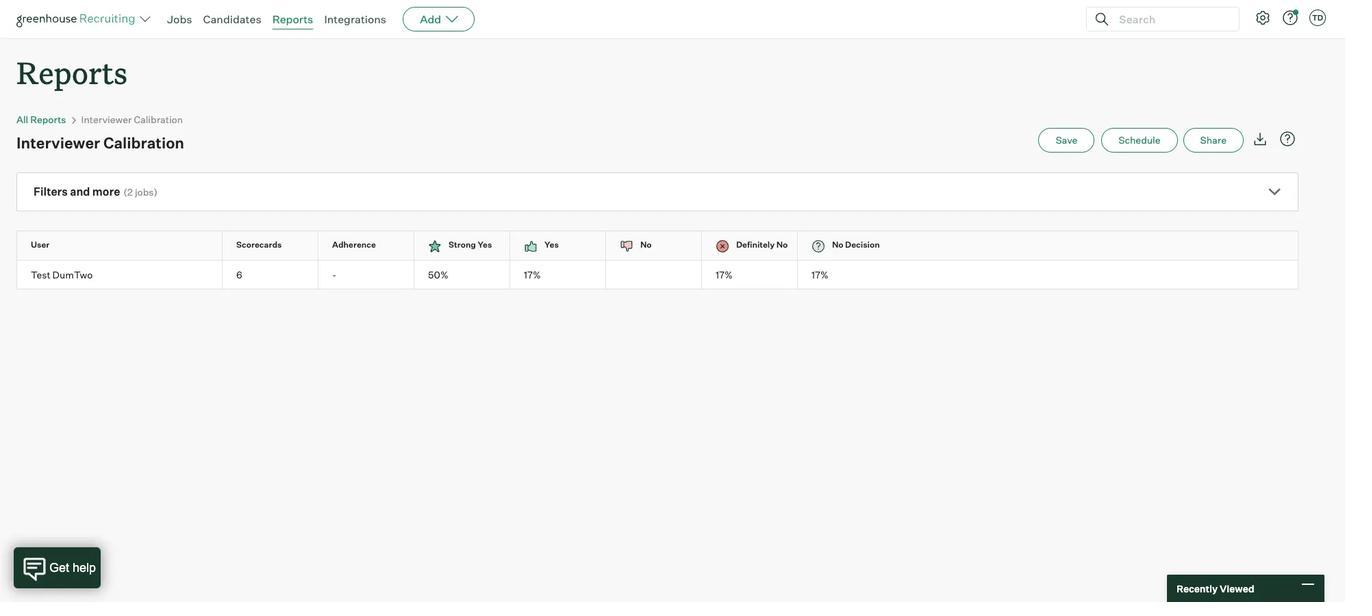 Task type: locate. For each thing, give the bounding box(es) containing it.
row group
[[17, 261, 1298, 289]]

save
[[1056, 134, 1077, 146]]

td button
[[1309, 10, 1326, 26]]

row group containing test dumtwo
[[17, 261, 1298, 289]]

recently
[[1177, 583, 1218, 595]]

no decision
[[832, 240, 880, 250]]

calibration
[[134, 114, 183, 125], [103, 134, 184, 152]]

no column header
[[606, 232, 714, 260]]

no for no decision
[[832, 240, 843, 250]]

test
[[31, 269, 50, 281]]

3 no from the left
[[832, 240, 843, 250]]

row containing test dumtwo
[[17, 261, 1298, 289]]

jobs
[[167, 12, 192, 26]]

0 horizontal spatial 17%
[[524, 269, 541, 281]]

(
[[124, 186, 127, 198]]

strong yes column header
[[414, 232, 522, 260]]

scorecards column header
[[223, 232, 330, 260]]

2 yes from the left
[[544, 240, 559, 250]]

greenhouse recruiting image
[[16, 11, 140, 27]]

no for no
[[640, 240, 652, 250]]

strong
[[449, 240, 476, 250]]

all
[[16, 114, 28, 125]]

0 horizontal spatial yes
[[478, 240, 492, 250]]

row
[[17, 232, 1298, 260], [17, 261, 1298, 289]]

cell
[[606, 261, 702, 289]]

td button
[[1307, 7, 1329, 29]]

2 vertical spatial reports
[[30, 114, 66, 125]]

17%
[[524, 269, 541, 281], [716, 269, 733, 281], [812, 269, 829, 281]]

yes
[[478, 240, 492, 250], [544, 240, 559, 250]]

definitely
[[736, 240, 775, 250]]

reports right all
[[30, 114, 66, 125]]

2 horizontal spatial no
[[832, 240, 843, 250]]

1 horizontal spatial 17%
[[716, 269, 733, 281]]

candidates
[[203, 12, 261, 26]]

yes column header
[[510, 232, 618, 260]]

interviewer calibration
[[81, 114, 183, 125], [16, 134, 184, 152]]

integrations link
[[324, 12, 386, 26]]

user column header
[[17, 232, 234, 260]]

save and schedule this report to revisit it! element
[[1038, 128, 1101, 153]]

td
[[1312, 13, 1323, 23]]

17% down the no decision column header
[[812, 269, 829, 281]]

1 horizontal spatial no
[[776, 240, 788, 250]]

6
[[236, 269, 242, 281]]

no inside definitely no 'column header'
[[776, 240, 788, 250]]

2 no from the left
[[776, 240, 788, 250]]

interviewer
[[81, 114, 132, 125], [16, 134, 100, 152]]

download image
[[1252, 131, 1268, 147]]

reports
[[272, 12, 313, 26], [16, 52, 127, 92], [30, 114, 66, 125]]

no inside no 'column header'
[[640, 240, 652, 250]]

1 vertical spatial row
[[17, 261, 1298, 289]]

reports down 'greenhouse recruiting' image
[[16, 52, 127, 92]]

no decision column header
[[798, 232, 906, 260]]

0 horizontal spatial no
[[640, 240, 652, 250]]

scorecards
[[236, 240, 282, 250]]

1 vertical spatial interviewer calibration
[[16, 134, 184, 152]]

interviewer right all reports link
[[81, 114, 132, 125]]

test dumtwo
[[31, 269, 93, 281]]

1 vertical spatial reports
[[16, 52, 127, 92]]

1 horizontal spatial yes
[[544, 240, 559, 250]]

17% down yes column header
[[524, 269, 541, 281]]

2
[[127, 186, 133, 198]]

save button
[[1038, 128, 1095, 153]]

2 row from the top
[[17, 261, 1298, 289]]

filters
[[34, 185, 68, 199]]

1 vertical spatial interviewer
[[16, 134, 100, 152]]

share
[[1200, 134, 1227, 146]]

1 no from the left
[[640, 240, 652, 250]]

jobs
[[135, 186, 154, 198]]

user
[[31, 240, 50, 250]]

schedule
[[1119, 134, 1161, 146]]

0 vertical spatial row
[[17, 232, 1298, 260]]

2 horizontal spatial 17%
[[812, 269, 829, 281]]

reports right the candidates
[[272, 12, 313, 26]]

share button
[[1183, 128, 1244, 153]]

grid
[[17, 232, 1298, 289]]

no
[[640, 240, 652, 250], [776, 240, 788, 250], [832, 240, 843, 250]]

no inside column header
[[832, 240, 843, 250]]

interviewer down all reports
[[16, 134, 100, 152]]

dumtwo
[[52, 269, 93, 281]]

17% down definitely no 'column header'
[[716, 269, 733, 281]]

1 row from the top
[[17, 232, 1298, 260]]

add button
[[403, 7, 475, 32]]



Task type: vqa. For each thing, say whether or not it's contained in the screenshot.
Search text field
yes



Task type: describe. For each thing, give the bounding box(es) containing it.
all reports
[[16, 114, 66, 125]]

)
[[154, 186, 158, 198]]

-
[[332, 269, 336, 281]]

viewed
[[1220, 583, 1254, 595]]

interviewer calibration link
[[81, 114, 183, 125]]

adherence
[[332, 240, 376, 250]]

and
[[70, 185, 90, 199]]

more
[[92, 185, 120, 199]]

0 vertical spatial reports
[[272, 12, 313, 26]]

definitely no column header
[[702, 232, 809, 260]]

1 17% from the left
[[524, 269, 541, 281]]

2 17% from the left
[[716, 269, 733, 281]]

jobs link
[[167, 12, 192, 26]]

3 17% from the left
[[812, 269, 829, 281]]

add
[[420, 12, 441, 26]]

strong yes
[[449, 240, 492, 250]]

decision
[[845, 240, 880, 250]]

all reports link
[[16, 114, 66, 125]]

reports link
[[272, 12, 313, 26]]

0 vertical spatial interviewer
[[81, 114, 132, 125]]

0 vertical spatial interviewer calibration
[[81, 114, 183, 125]]

schedule button
[[1101, 128, 1178, 153]]

0 vertical spatial calibration
[[134, 114, 183, 125]]

recently viewed
[[1177, 583, 1254, 595]]

candidates link
[[203, 12, 261, 26]]

filters and more ( 2 jobs )
[[34, 185, 158, 199]]

configure image
[[1255, 10, 1271, 26]]

definitely no
[[736, 240, 788, 250]]

1 vertical spatial calibration
[[103, 134, 184, 152]]

adherence column header
[[318, 232, 426, 260]]

grid containing test dumtwo
[[17, 232, 1298, 289]]

faq image
[[1279, 131, 1296, 147]]

1 yes from the left
[[478, 240, 492, 250]]

cell inside grid
[[606, 261, 702, 289]]

row containing user
[[17, 232, 1298, 260]]

Search text field
[[1116, 9, 1227, 29]]

50%
[[428, 269, 448, 281]]

integrations
[[324, 12, 386, 26]]



